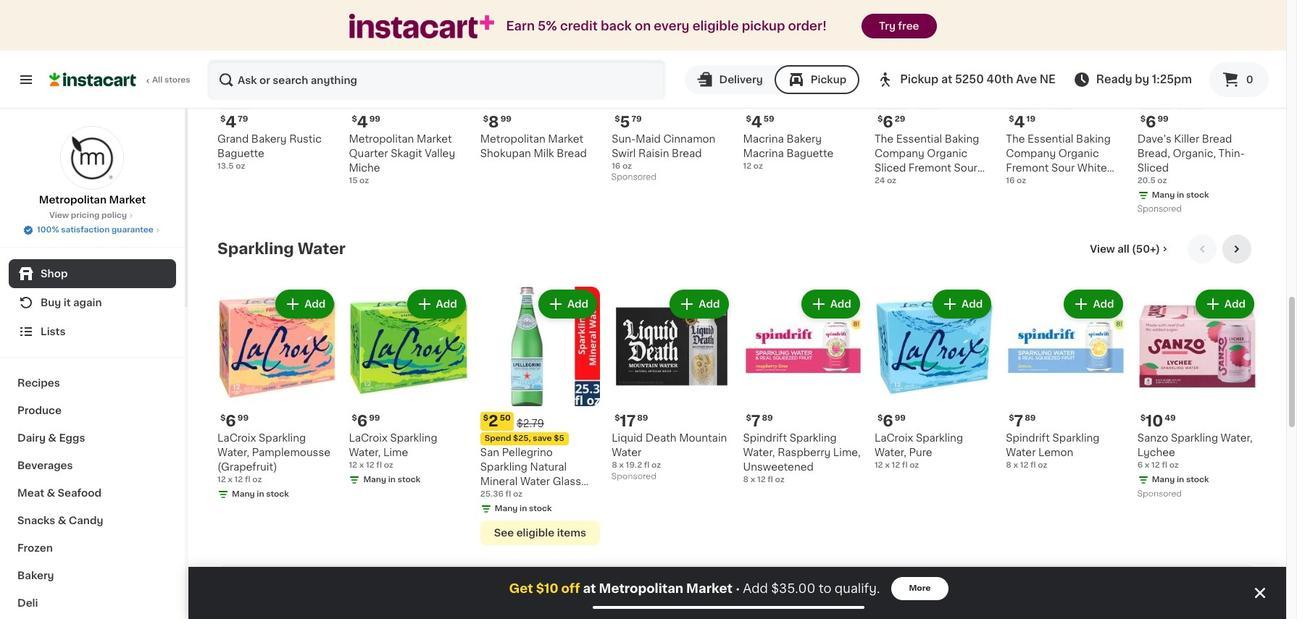 Task type: vqa. For each thing, say whether or not it's contained in the screenshot.


Task type: locate. For each thing, give the bounding box(es) containing it.
0 horizontal spatial company
[[875, 148, 925, 159]]

79 up grand
[[238, 115, 248, 123]]

$ for sanzo sparkling water, lychee
[[1140, 415, 1146, 423]]

in down (grapefruit)
[[257, 491, 264, 499]]

organic vegan up '19'
[[1008, 98, 1072, 106]]

see eligible items button
[[480, 521, 600, 546]]

79 inside $ 4 79
[[238, 115, 248, 123]]

$ up 'lacroix sparkling water, lime 12 x 12 fl oz'
[[352, 415, 357, 423]]

organic inside the essential baking company organic sliced fremont sour white bread
[[927, 148, 968, 159]]

x inside 'lacroix sparkling water, lime 12 x 12 fl oz'
[[359, 462, 364, 470]]

baking inside the essential baking company organic fremont sour white bread
[[1076, 134, 1111, 144]]

6 up 'lacroix sparkling water, lime 12 x 12 fl oz'
[[357, 414, 368, 429]]

0 vertical spatial 16
[[612, 162, 621, 170]]

many down 'lacroix sparkling water, lime 12 x 12 fl oz'
[[363, 476, 386, 484]]

product group containing 5
[[612, 0, 732, 185]]

29
[[895, 115, 905, 123]]

$ inside $ 4 99
[[352, 115, 357, 123]]

baguette
[[217, 148, 264, 159], [787, 148, 834, 159]]

3 lacroix from the left
[[875, 433, 913, 444]]

$ for liquid death mountain water
[[615, 415, 620, 423]]

valley
[[425, 148, 455, 159]]

& inside snacks & candy 'link'
[[58, 516, 66, 526]]

1 89 from the left
[[637, 415, 648, 423]]

1 horizontal spatial $ 7 89
[[1009, 414, 1036, 429]]

2 company from the left
[[1006, 148, 1056, 159]]

1 baguette from the left
[[217, 148, 264, 159]]

all stores
[[152, 76, 190, 84]]

sponsored badge image down 19.2
[[612, 473, 656, 481]]

spindrift for water
[[1006, 433, 1050, 444]]

99 up lacroix sparkling water, pure 12 x 12 fl oz in the right of the page
[[895, 415, 906, 423]]

6 for lacroix sparkling water, pamplemousse (grapefruit)
[[226, 414, 236, 429]]

& inside meat & seafood link
[[47, 488, 55, 499]]

2 organic vegan from the left
[[1008, 98, 1072, 106]]

bakery for macrina
[[787, 134, 822, 144]]

x inside spindrift sparkling water, raspberry lime, unsweetened 8 x 12 fl oz
[[751, 476, 755, 484]]

3 organic vegan from the left
[[1139, 98, 1204, 106]]

2 79 from the left
[[632, 115, 642, 123]]

metropolitan up quarter at left top
[[349, 134, 414, 144]]

$ up the sun-
[[615, 115, 620, 123]]

0 horizontal spatial at
[[583, 583, 596, 595]]

99 up shokupan
[[501, 115, 512, 123]]

vegan for 6
[[915, 98, 941, 106]]

eligible right every
[[693, 20, 739, 32]]

6 for lacroix sparkling water, lime
[[357, 414, 368, 429]]

oz down the unsweetened
[[775, 476, 785, 484]]

the
[[875, 134, 894, 144], [1006, 134, 1025, 144]]

1 spindrift from the left
[[743, 433, 787, 444]]

1 fremont from the left
[[909, 163, 952, 173]]

4 for grand
[[226, 114, 236, 130]]

x inside lacroix sparkling water, pure 12 x 12 fl oz
[[885, 462, 890, 470]]

5 add button from the left
[[803, 291, 859, 317]]

1 horizontal spatial fremont
[[1006, 163, 1049, 173]]

6 down lychee
[[1138, 462, 1143, 470]]

7 for spindrift sparkling water lemon
[[1014, 414, 1023, 429]]

eligible inside button
[[516, 528, 555, 539]]

oz down lime
[[384, 462, 393, 470]]

view inside view all (50+) popup button
[[1090, 244, 1115, 254]]

sponsored badge image for 6
[[1138, 205, 1181, 214]]

spindrift up the unsweetened
[[743, 433, 787, 444]]

1 baking from the left
[[945, 134, 979, 144]]

1 horizontal spatial company
[[1006, 148, 1056, 159]]

$ inside $ 8 99
[[483, 115, 489, 123]]

sponsored badge image down lychee
[[1138, 490, 1181, 499]]

metropolitan market link
[[39, 126, 146, 207]]

lacroix up lime
[[349, 433, 388, 444]]

market left •
[[686, 583, 733, 595]]

sparkling for pamplemousse
[[259, 433, 306, 444]]

$ 4 99
[[352, 114, 380, 130]]

4 up quarter at left top
[[357, 114, 368, 130]]

earn 5% credit back on every eligible pickup order!
[[506, 20, 827, 32]]

oz right 15 on the top of the page
[[360, 177, 369, 185]]

2 lacroix from the left
[[349, 433, 388, 444]]

1 $ 7 89 from the left
[[746, 414, 773, 429]]

many in stock down lime
[[363, 476, 420, 484]]

spindrift inside spindrift sparkling water, raspberry lime, unsweetened 8 x 12 fl oz
[[743, 433, 787, 444]]

market up milk on the left of the page
[[548, 134, 583, 144]]

$ inside $ 4 19
[[1009, 115, 1014, 123]]

6 up lacroix sparkling water, pure 12 x 12 fl oz in the right of the page
[[883, 414, 893, 429]]

spindrift up the lemon
[[1006, 433, 1050, 444]]

seafood
[[58, 488, 101, 499]]

see eligible items
[[494, 528, 586, 539]]

5%
[[538, 20, 557, 32]]

view for view pricing policy
[[49, 212, 69, 220]]

7 add button from the left
[[1066, 291, 1122, 317]]

7 up the spindrift sparkling water lemon 8 x 12 fl oz
[[1014, 414, 1023, 429]]

sponsored badge image for 10
[[1138, 490, 1181, 499]]

x inside the spindrift sparkling water lemon 8 x 12 fl oz
[[1013, 462, 1018, 470]]

water, inside 'lacroix sparkling water, pamplemousse (grapefruit) 12 x 12 fl oz'
[[217, 448, 249, 458]]

lists link
[[9, 317, 176, 346]]

$ for metropolitan market shokupan milk bread
[[483, 115, 489, 123]]

0 horizontal spatial sour
[[954, 163, 978, 173]]

eligible
[[693, 20, 739, 32], [516, 528, 555, 539]]

shop
[[41, 269, 68, 279]]

water, inside sanzo sparkling water, lychee 6 x 12 fl oz
[[1221, 433, 1253, 444]]

40th
[[987, 74, 1014, 85]]

1 horizontal spatial baguette
[[787, 148, 834, 159]]

1 horizontal spatial white
[[1078, 163, 1107, 173]]

$ left 59
[[746, 115, 751, 123]]

0 horizontal spatial 89
[[637, 415, 648, 423]]

16
[[612, 162, 621, 170], [1006, 177, 1015, 185]]

meat & seafood
[[17, 488, 101, 499]]

2 vertical spatial &
[[58, 516, 66, 526]]

the down $ 4 19
[[1006, 134, 1025, 144]]

product group
[[349, 0, 469, 187], [480, 0, 600, 161], [612, 0, 732, 185], [743, 0, 863, 172], [875, 0, 994, 188], [1138, 0, 1257, 217], [217, 287, 337, 504], [349, 287, 469, 489], [480, 287, 600, 546], [612, 287, 732, 485], [743, 287, 863, 486], [875, 287, 994, 472], [1006, 287, 1126, 472], [1138, 287, 1257, 502]]

company for 6
[[875, 148, 925, 159]]

2 sliced from the left
[[1138, 163, 1169, 173]]

79 inside the $ 5 79
[[632, 115, 642, 123]]

oz down swirl
[[622, 162, 632, 170]]

$ up sanzo at the bottom right of the page
[[1140, 415, 1146, 423]]

16 inside the sun-maid cinnamon swirl raisin bread 16 oz
[[612, 162, 621, 170]]

bakery inside bakery link
[[17, 571, 54, 581]]

1 horizontal spatial 16
[[1006, 177, 1015, 185]]

many for 12
[[363, 476, 386, 484]]

0 horizontal spatial 79
[[238, 115, 248, 123]]

many in stock down 20.5
[[1152, 191, 1209, 199]]

$2.79
[[517, 419, 544, 429]]

$ inside "$ 10 49"
[[1140, 415, 1146, 423]]

$ 6 99 for dave's killer bread bread, organic, thin- sliced
[[1140, 114, 1169, 130]]

sliced up 24 oz
[[875, 163, 906, 173]]

0 vertical spatial white
[[1078, 163, 1107, 173]]

1 7 from the left
[[751, 414, 761, 429]]

89 for lemon
[[1025, 415, 1036, 423]]

meat
[[17, 488, 44, 499]]

$ 6 99 up (grapefruit)
[[220, 414, 249, 429]]

$ for metropolitan market quarter skagit valley miche
[[352, 115, 357, 123]]

1 horizontal spatial view
[[1090, 244, 1115, 254]]

2 horizontal spatial lacroix
[[875, 433, 913, 444]]

stock down dave's killer bread bread, organic, thin- sliced 20.5 oz
[[1186, 191, 1209, 199]]

sparkling for lime
[[390, 433, 437, 444]]

$ for dave's killer bread bread, organic, thin- sliced
[[1140, 115, 1146, 123]]

baking inside the essential baking company organic sliced fremont sour white bread
[[945, 134, 979, 144]]

the essential baking company organic fremont sour white bread
[[1006, 134, 1111, 188]]

product group containing 8
[[480, 0, 600, 161]]

12 inside sanzo sparkling water, lychee 6 x 12 fl oz
[[1152, 462, 1160, 470]]

1 vertical spatial eligible
[[516, 528, 555, 539]]

1 company from the left
[[875, 148, 925, 159]]

oz inside spindrift sparkling water, raspberry lime, unsweetened 8 x 12 fl oz
[[775, 476, 785, 484]]

1 horizontal spatial pickup
[[900, 74, 939, 85]]

guarantee
[[112, 226, 154, 234]]

all stores link
[[49, 59, 191, 100]]

oz right 19.2
[[652, 462, 661, 470]]

1 horizontal spatial sour
[[1052, 163, 1075, 173]]

2 horizontal spatial vegan
[[1178, 98, 1204, 106]]

service type group
[[684, 65, 860, 94]]

essential down '19'
[[1028, 134, 1074, 144]]

baguette inside grand bakery rustic baguette 13.5 oz
[[217, 148, 264, 159]]

lacroix inside 'lacroix sparkling water, lime 12 x 12 fl oz'
[[349, 433, 388, 444]]

company
[[875, 148, 925, 159], [1006, 148, 1056, 159]]

organic vegan for 4
[[1008, 98, 1072, 106]]

water, inside 'lacroix sparkling water, lime 12 x 12 fl oz'
[[349, 448, 381, 458]]

&
[[48, 433, 57, 444], [47, 488, 55, 499], [58, 516, 66, 526]]

market for metropolitan market shokupan milk bread
[[548, 134, 583, 144]]

4 for macrina
[[751, 114, 762, 130]]

1 lacroix from the left
[[217, 433, 256, 444]]

89 up the unsweetened
[[762, 415, 773, 423]]

0 horizontal spatial pickup
[[811, 75, 847, 85]]

1 organic vegan from the left
[[876, 98, 941, 106]]

raspberry
[[778, 448, 831, 458]]

89 up the spindrift sparkling water lemon 8 x 12 fl oz
[[1025, 415, 1036, 423]]

1 horizontal spatial 7
[[1014, 414, 1023, 429]]

stock down sanzo sparkling water, lychee 6 x 12 fl oz at the right bottom of the page
[[1186, 476, 1209, 484]]

market for metropolitan market quarter skagit valley miche 15 oz
[[417, 134, 452, 144]]

market inside the 'metropolitan market shokupan milk bread'
[[548, 134, 583, 144]]

1 horizontal spatial vegan
[[1046, 98, 1072, 106]]

1 horizontal spatial at
[[941, 74, 953, 85]]

sliced up 20.5
[[1138, 163, 1169, 173]]

0 horizontal spatial view
[[49, 212, 69, 220]]

6 for dave's killer bread bread, organic, thin- sliced
[[1146, 114, 1156, 130]]

$ inside $ 6 29
[[878, 115, 883, 123]]

bakery link
[[9, 562, 176, 590]]

1 vertical spatial at
[[583, 583, 596, 595]]

oz inside sanzo sparkling water, lychee 6 x 12 fl oz
[[1169, 462, 1179, 470]]

$ up liquid
[[615, 415, 620, 423]]

fl inside the spindrift sparkling water lemon 8 x 12 fl oz
[[1031, 462, 1036, 470]]

$ inside the $ 5 79
[[615, 115, 620, 123]]

89
[[637, 415, 648, 423], [762, 415, 773, 423], [1025, 415, 1036, 423]]

the down $ 6 29
[[875, 134, 894, 144]]

company up 24 oz
[[875, 148, 925, 159]]

3 add button from the left
[[540, 291, 596, 317]]

at
[[941, 74, 953, 85], [583, 583, 596, 595]]

0 horizontal spatial fremont
[[909, 163, 952, 173]]

the inside the essential baking company organic fremont sour white bread
[[1006, 134, 1025, 144]]

2 spindrift from the left
[[1006, 433, 1050, 444]]

free
[[898, 21, 919, 31]]

many for organic,
[[1152, 191, 1175, 199]]

metropolitan right "off"
[[599, 583, 684, 595]]

4 up grand
[[226, 114, 236, 130]]

2 $ 7 89 from the left
[[1009, 414, 1036, 429]]

2 7 from the left
[[1014, 414, 1023, 429]]

4 4 from the left
[[1014, 114, 1025, 130]]

1 add button from the left
[[277, 291, 333, 317]]

99 for metropolitan market shokupan milk bread
[[501, 115, 512, 123]]

0 horizontal spatial organic vegan
[[876, 98, 941, 106]]

1 essential from the left
[[896, 134, 942, 144]]

$ left 29
[[878, 115, 883, 123]]

mrs. meyer's clean day image
[[230, 578, 262, 611]]

2 baking from the left
[[1076, 134, 1111, 144]]

lacroix up pure
[[875, 433, 913, 444]]

lacroix inside lacroix sparkling water, pure 12 x 12 fl oz
[[875, 433, 913, 444]]

bread right milk on the left of the page
[[557, 148, 587, 159]]

8 add button from the left
[[1197, 291, 1253, 317]]

2 fremont from the left
[[1006, 163, 1049, 173]]

$ up quarter at left top
[[352, 115, 357, 123]]

1 4 from the left
[[226, 114, 236, 130]]

oz inside macrina bakery macrina baguette 12 oz
[[754, 162, 763, 170]]

water
[[298, 241, 346, 256], [612, 448, 642, 458], [1006, 448, 1036, 458], [520, 477, 550, 487]]

& inside dairy & eggs link
[[48, 433, 57, 444]]

2 horizontal spatial 89
[[1025, 415, 1036, 423]]

bread inside dave's killer bread bread, organic, thin- sliced 20.5 oz
[[1202, 134, 1232, 144]]

0 horizontal spatial 7
[[751, 414, 761, 429]]

0 horizontal spatial 16
[[612, 162, 621, 170]]

oz right the bottle
[[513, 491, 523, 499]]

$ inside $ 4 79
[[220, 115, 226, 123]]

organic vegan down 1:25pm
[[1139, 98, 1204, 106]]

sour inside the essential baking company organic sliced fremont sour white bread
[[954, 163, 978, 173]]

bakery down the pickup button
[[787, 134, 822, 144]]

product group containing 17
[[612, 287, 732, 485]]

None search field
[[207, 59, 666, 100]]

100% satisfaction guarantee button
[[23, 222, 162, 236]]

pickup down "order!"
[[811, 75, 847, 85]]

sparkling inside spindrift sparkling water, raspberry lime, unsweetened 8 x 12 fl oz
[[790, 433, 837, 444]]

1 horizontal spatial 79
[[632, 115, 642, 123]]

2 horizontal spatial organic vegan
[[1139, 98, 1204, 106]]

25.36 fl oz
[[480, 491, 523, 499]]

organic inside the essential baking company organic fremont sour white bread
[[1059, 148, 1099, 159]]

6 up (grapefruit)
[[226, 414, 236, 429]]

0 horizontal spatial vegan
[[915, 98, 941, 106]]

0 horizontal spatial bakery
[[17, 571, 54, 581]]

market for metropolitan market
[[109, 195, 146, 205]]

$ up dave's
[[1140, 115, 1146, 123]]

in down dave's killer bread bread, organic, thin- sliced 20.5 oz
[[1177, 191, 1184, 199]]

2 sour from the left
[[1052, 163, 1075, 173]]

pickup inside the pickup button
[[811, 75, 847, 85]]

1 horizontal spatial sliced
[[1138, 163, 1169, 173]]

$ up (grapefruit)
[[220, 415, 226, 423]]

$ up shokupan
[[483, 115, 489, 123]]

2 4 from the left
[[357, 114, 368, 130]]

100%
[[37, 226, 59, 234]]

1 vertical spatial white
[[875, 177, 904, 188]]

save
[[533, 435, 552, 443]]

swirl
[[612, 148, 636, 159]]

view inside view pricing policy link
[[49, 212, 69, 220]]

3 89 from the left
[[1025, 415, 1036, 423]]

1 the from the left
[[875, 134, 894, 144]]

add button
[[277, 291, 333, 317], [408, 291, 464, 317], [540, 291, 596, 317], [671, 291, 727, 317], [803, 291, 859, 317], [934, 291, 990, 317], [1066, 291, 1122, 317], [1197, 291, 1253, 317]]

sanzo sparkling water, lychee 6 x 12 fl oz
[[1138, 433, 1253, 470]]

many down 25.36 fl oz
[[495, 505, 518, 513]]

the essential baking company organic sliced fremont sour white bread
[[875, 134, 979, 188]]

get
[[509, 583, 533, 595]]

white
[[1078, 163, 1107, 173], [875, 177, 904, 188]]

2 vegan from the left
[[1046, 98, 1072, 106]]

water, for sanzo sparkling water, lychee
[[1221, 433, 1253, 444]]

bread inside the essential baking company organic sliced fremont sour white bread
[[907, 177, 937, 188]]

buy
[[41, 298, 61, 308]]

0 horizontal spatial eligible
[[516, 528, 555, 539]]

$ up the unsweetened
[[746, 415, 751, 423]]

buy it again link
[[9, 288, 176, 317]]

sparkling inside 'lacroix sparkling water, pamplemousse (grapefruit) 12 x 12 fl oz'
[[259, 433, 306, 444]]

metropolitan inside the 'get $10 off at metropolitan market • add $35.00 to qualify.'
[[599, 583, 684, 595]]

water inside san pellegrino sparkling natural mineral water glass bottle
[[520, 477, 550, 487]]

metropolitan up shokupan
[[480, 134, 545, 144]]

1 vegan from the left
[[915, 98, 941, 106]]

metropolitan inside the metropolitan market quarter skagit valley miche 15 oz
[[349, 134, 414, 144]]

water inside the spindrift sparkling water lemon 8 x 12 fl oz
[[1006, 448, 1036, 458]]

99 up dave's
[[1158, 115, 1169, 123]]

many in stock down 25.36 fl oz
[[495, 505, 552, 513]]

19.2
[[626, 462, 642, 470]]

baking
[[945, 134, 979, 144], [1076, 134, 1111, 144]]

99 for metropolitan market quarter skagit valley miche
[[369, 115, 380, 123]]

stock down 'lacroix sparkling water, pamplemousse (grapefruit) 12 x 12 fl oz'
[[266, 491, 289, 499]]

1 horizontal spatial bakery
[[251, 134, 287, 144]]

qualify.
[[835, 583, 880, 595]]

eligible right see
[[516, 528, 555, 539]]

unsweetened
[[743, 462, 814, 473]]

company up 16 oz in the right of the page
[[1006, 148, 1056, 159]]

0 vertical spatial &
[[48, 433, 57, 444]]

2 macrina from the top
[[743, 148, 784, 159]]

x for lychee
[[1145, 462, 1150, 470]]

x for lime
[[359, 462, 364, 470]]

$ left 50
[[483, 415, 489, 423]]

liquid
[[612, 433, 643, 444]]

1 horizontal spatial lacroix
[[349, 433, 388, 444]]

essential inside the essential baking company organic fremont sour white bread
[[1028, 134, 1074, 144]]

0 horizontal spatial baking
[[945, 134, 979, 144]]

all
[[1118, 244, 1130, 254]]

fl
[[376, 462, 382, 470], [644, 462, 650, 470], [902, 462, 908, 470], [1031, 462, 1036, 470], [1162, 462, 1168, 470], [245, 476, 250, 484], [768, 476, 773, 484], [506, 491, 511, 499]]

stock down lime
[[398, 476, 420, 484]]

vegan down pickup at 5250 40th ave ne
[[915, 98, 941, 106]]

0 horizontal spatial sliced
[[875, 163, 906, 173]]

sliced inside dave's killer bread bread, organic, thin- sliced 20.5 oz
[[1138, 163, 1169, 173]]

$ 6 99 for lacroix sparkling water, pure
[[878, 414, 906, 429]]

99 for dave's killer bread bread, organic, thin- sliced
[[1158, 115, 1169, 123]]

3 4 from the left
[[751, 114, 762, 130]]

the inside the essential baking company organic sliced fremont sour white bread
[[875, 134, 894, 144]]

fremont
[[909, 163, 952, 173], [1006, 163, 1049, 173]]

baguette for macrina
[[787, 148, 834, 159]]

satisfaction
[[61, 226, 110, 234]]

Search field
[[209, 61, 664, 99]]

$ 7 89 for spindrift sparkling water lemon
[[1009, 414, 1036, 429]]

$25,
[[513, 435, 531, 443]]

0 horizontal spatial lacroix
[[217, 433, 256, 444]]

many down 20.5
[[1152, 191, 1175, 199]]

bread inside the sun-maid cinnamon swirl raisin bread 16 oz
[[672, 148, 702, 159]]

0 vertical spatial macrina
[[743, 134, 784, 144]]

0 horizontal spatial the
[[875, 134, 894, 144]]

meat & seafood link
[[9, 480, 176, 507]]

1 sour from the left
[[954, 163, 978, 173]]

fl inside 'lacroix sparkling water, lime 12 x 12 fl oz'
[[376, 462, 382, 470]]

it
[[64, 298, 71, 308]]

16 down $ 4 19
[[1006, 177, 1015, 185]]

in down lime
[[388, 476, 396, 484]]

2 add button from the left
[[408, 291, 464, 317]]

company inside the essential baking company organic sliced fremont sour white bread
[[875, 148, 925, 159]]

0 horizontal spatial spindrift
[[743, 433, 787, 444]]

1 horizontal spatial spindrift
[[1006, 433, 1050, 444]]

$ 7 89 up the unsweetened
[[746, 414, 773, 429]]

2 baguette from the left
[[787, 148, 834, 159]]

vegan down ne
[[1046, 98, 1072, 106]]

2 horizontal spatial bakery
[[787, 134, 822, 144]]

$ up lacroix sparkling water, pure 12 x 12 fl oz in the right of the page
[[878, 415, 883, 423]]

bread down 'cinnamon'
[[672, 148, 702, 159]]

1 horizontal spatial 89
[[762, 415, 773, 423]]

1 horizontal spatial the
[[1006, 134, 1025, 144]]

1 79 from the left
[[238, 115, 248, 123]]

1 horizontal spatial essential
[[1028, 134, 1074, 144]]

water inside 'liquid death mountain water 8 x 19.2 fl oz'
[[612, 448, 642, 458]]

2 the from the left
[[1006, 134, 1025, 144]]

0 vertical spatial at
[[941, 74, 953, 85]]

dairy & eggs
[[17, 433, 85, 444]]

7 for spindrift sparkling water, raspberry lime, unsweetened
[[751, 414, 761, 429]]

in down sanzo sparkling water, lychee 6 x 12 fl oz at the right bottom of the page
[[1177, 476, 1184, 484]]

2 89 from the left
[[762, 415, 773, 423]]

add inside the 'get $10 off at metropolitan market • add $35.00 to qualify.'
[[743, 583, 768, 595]]

1 macrina from the top
[[743, 134, 784, 144]]

x for lemon
[[1013, 462, 1018, 470]]

essential inside the essential baking company organic sliced fremont sour white bread
[[896, 134, 942, 144]]

0 horizontal spatial $ 7 89
[[746, 414, 773, 429]]

pickup inside 'pickup at 5250 40th ave ne' popup button
[[900, 74, 939, 85]]

$ for spindrift sparkling water, raspberry lime, unsweetened
[[746, 415, 751, 423]]

$ for the essential baking company organic sliced fremont sour white bread
[[878, 115, 883, 123]]

delivery button
[[684, 65, 774, 94]]

spindrift inside the spindrift sparkling water lemon 8 x 12 fl oz
[[1006, 433, 1050, 444]]

$ 6 99 for lacroix sparkling water, pamplemousse (grapefruit)
[[220, 414, 249, 429]]

many down (grapefruit)
[[232, 491, 255, 499]]

the for 4
[[1006, 134, 1025, 144]]

baguette inside macrina bakery macrina baguette 12 oz
[[787, 148, 834, 159]]

sponsored badge image
[[612, 173, 656, 182], [1138, 205, 1181, 214], [612, 473, 656, 481], [1138, 490, 1181, 499]]

lists
[[41, 327, 66, 337]]

8
[[489, 114, 499, 130], [612, 462, 617, 470], [1006, 462, 1012, 470], [743, 476, 749, 484]]

at left 5250
[[941, 74, 953, 85]]

$ 6 99 up dave's
[[1140, 114, 1169, 130]]

99 up 'lacroix sparkling water, lime 12 x 12 fl oz'
[[369, 415, 380, 423]]

many down lychee
[[1152, 476, 1175, 484]]

x inside 'lacroix sparkling water, pamplemousse (grapefruit) 12 x 12 fl oz'
[[228, 476, 233, 484]]

bakery inside grand bakery rustic baguette 13.5 oz
[[251, 134, 287, 144]]

oz right 13.5
[[236, 162, 245, 170]]

express icon image
[[350, 14, 495, 38]]

12 inside macrina bakery macrina baguette 12 oz
[[743, 162, 752, 170]]

oz down (grapefruit)
[[252, 476, 262, 484]]

bakery inside macrina bakery macrina baguette 12 oz
[[787, 134, 822, 144]]

stock
[[1186, 191, 1209, 199], [398, 476, 420, 484], [1186, 476, 1209, 484], [266, 491, 289, 499], [529, 505, 552, 513]]

89 for raspberry
[[762, 415, 773, 423]]

1 vertical spatial view
[[1090, 244, 1115, 254]]

$ 7 89 for spindrift sparkling water, raspberry lime, unsweetened
[[746, 414, 773, 429]]

ne
[[1040, 74, 1056, 85]]

many in stock for lychee
[[1152, 476, 1209, 484]]

2 essential from the left
[[1028, 134, 1074, 144]]

stock for lychee
[[1186, 476, 1209, 484]]

lychee
[[1138, 448, 1175, 458]]

0 horizontal spatial essential
[[896, 134, 942, 144]]

bakery for grand
[[251, 134, 287, 144]]

7
[[751, 414, 761, 429], [1014, 414, 1023, 429]]

pickup at 5250 40th ave ne
[[900, 74, 1056, 85]]

company inside the essential baking company organic fremont sour white bread
[[1006, 148, 1056, 159]]

1 horizontal spatial organic vegan
[[1008, 98, 1072, 106]]

17
[[620, 414, 636, 429]]

1 vertical spatial &
[[47, 488, 55, 499]]

99 up quarter at left top
[[369, 115, 380, 123]]

& for dairy
[[48, 433, 57, 444]]

x inside 'liquid death mountain water 8 x 19.2 fl oz'
[[619, 462, 624, 470]]

1 vertical spatial macrina
[[743, 148, 784, 159]]

fremont inside the essential baking company organic fremont sour white bread
[[1006, 163, 1049, 173]]

metropolitan up the pricing
[[39, 195, 107, 205]]

99 inside $ 8 99
[[501, 115, 512, 123]]

$ 2 50
[[483, 414, 511, 429]]

16 down swirl
[[612, 162, 621, 170]]

milk
[[534, 148, 554, 159]]

0 horizontal spatial white
[[875, 177, 904, 188]]

sponsored badge image for 17
[[612, 473, 656, 481]]

oz down $ 4 59
[[754, 162, 763, 170]]

bread down $ 4 19
[[1006, 177, 1036, 188]]

bakery right grand
[[251, 134, 287, 144]]

essential down 29
[[896, 134, 942, 144]]

4 left 59
[[751, 114, 762, 130]]

oz down the lemon
[[1038, 462, 1048, 470]]

0 vertical spatial view
[[49, 212, 69, 220]]

market up policy
[[109, 195, 146, 205]]

essential for 6
[[896, 134, 942, 144]]

metropolitan market logo image
[[61, 126, 124, 190]]

bread inside the 'metropolitan market shokupan milk bread'
[[557, 148, 587, 159]]

spend
[[485, 435, 511, 443]]

sparkling inside 'lacroix sparkling water, lime 12 x 12 fl oz'
[[390, 433, 437, 444]]

1 horizontal spatial baking
[[1076, 134, 1111, 144]]

$ 6 99 up 'lacroix sparkling water, lime 12 x 12 fl oz'
[[352, 414, 380, 429]]

pickup button
[[774, 65, 860, 94]]

lacroix up (grapefruit)
[[217, 433, 256, 444]]

many in stock down sanzo sparkling water, lychee 6 x 12 fl oz at the right bottom of the page
[[1152, 476, 1209, 484]]

0 horizontal spatial baguette
[[217, 148, 264, 159]]

$ 6 99 for lacroix sparkling water, lime
[[352, 414, 380, 429]]

1 horizontal spatial eligible
[[693, 20, 739, 32]]

try free
[[879, 21, 919, 31]]

99 for lacroix sparkling water, pamplemousse (grapefruit)
[[238, 415, 249, 423]]

baking left dave's
[[1076, 134, 1111, 144]]

$ inside the $ 17 89
[[615, 415, 620, 423]]

1 sliced from the left
[[875, 163, 906, 173]]

oz inside the metropolitan market quarter skagit valley miche 15 oz
[[360, 177, 369, 185]]



Task type: describe. For each thing, give the bounding box(es) containing it.
sparkling for lemon
[[1053, 433, 1100, 444]]

lacroix sparkling water, pure 12 x 12 fl oz
[[875, 433, 963, 470]]

bread inside the essential baking company organic fremont sour white bread
[[1006, 177, 1036, 188]]

$ for the essential baking company organic fremont sour white bread
[[1009, 115, 1014, 123]]

$ for lacroix sparkling water, lime
[[352, 415, 357, 423]]

dairy
[[17, 433, 46, 444]]

pellegrino
[[502, 448, 553, 458]]

79 for 5
[[632, 115, 642, 123]]

organic vegan for 6
[[876, 98, 941, 106]]

4 add button from the left
[[671, 291, 727, 317]]

fl inside sanzo sparkling water, lychee 6 x 12 fl oz
[[1162, 462, 1168, 470]]

4 for metropolitan
[[357, 114, 368, 130]]

$ for grand bakery rustic baguette
[[220, 115, 226, 123]]

policy
[[102, 212, 127, 220]]

24 oz
[[875, 177, 897, 185]]

spindrift for water,
[[743, 433, 787, 444]]

off
[[561, 583, 580, 595]]

6 inside sanzo sparkling water, lychee 6 x 12 fl oz
[[1138, 462, 1143, 470]]

100% satisfaction guarantee
[[37, 226, 154, 234]]

water, inside lacroix sparkling water, pure 12 x 12 fl oz
[[875, 448, 907, 458]]

shop link
[[9, 259, 176, 288]]

view for view all (50+)
[[1090, 244, 1115, 254]]

stock for bread,
[[1186, 191, 1209, 199]]

lime
[[383, 448, 408, 458]]

oz inside 'liquid death mountain water 8 x 19.2 fl oz'
[[652, 462, 661, 470]]

white inside the essential baking company organic sliced fremont sour white bread
[[875, 177, 904, 188]]

6 for lacroix sparkling water, pure
[[883, 414, 893, 429]]

ave
[[1016, 74, 1037, 85]]

$ for macrina bakery macrina baguette
[[746, 115, 751, 123]]

$ 4 59
[[746, 114, 774, 130]]

get $10 off at metropolitan market • add $35.00 to qualify.
[[509, 583, 880, 595]]

many for (grapefruit)
[[232, 491, 255, 499]]

sponsored badge image for 5
[[612, 173, 656, 182]]

8 inside the spindrift sparkling water lemon 8 x 12 fl oz
[[1006, 462, 1012, 470]]

sparkling for lychee
[[1171, 433, 1218, 444]]

(50+)
[[1132, 244, 1160, 254]]

shokupan
[[480, 148, 531, 159]]

metropolitan market
[[39, 195, 146, 205]]

sparkling inside san pellegrino sparkling natural mineral water glass bottle
[[480, 462, 528, 473]]

credit
[[560, 20, 598, 32]]

produce
[[17, 406, 62, 416]]

baking for 4
[[1076, 134, 1111, 144]]

vegan for 4
[[1046, 98, 1072, 106]]

pure
[[909, 448, 932, 458]]

sour inside the essential baking company organic fremont sour white bread
[[1052, 163, 1075, 173]]

quarter
[[349, 148, 388, 159]]

2
[[489, 414, 498, 429]]

oz inside 'lacroix sparkling water, lime 12 x 12 fl oz'
[[384, 462, 393, 470]]

3 vegan from the left
[[1178, 98, 1204, 106]]

many for 6
[[1152, 476, 1175, 484]]

99 for lacroix sparkling water, lime
[[369, 415, 380, 423]]

pickup at 5250 40th ave ne button
[[877, 59, 1056, 100]]

ready
[[1096, 74, 1132, 85]]

beverages
[[17, 461, 73, 471]]

product group containing 2
[[480, 287, 600, 546]]

back
[[601, 20, 632, 32]]

0
[[1246, 75, 1253, 85]]

oz inside grand bakery rustic baguette 13.5 oz
[[236, 162, 245, 170]]

12 inside spindrift sparkling water, raspberry lime, unsweetened 8 x 12 fl oz
[[757, 476, 766, 484]]

killer
[[1174, 134, 1200, 144]]

pickup for pickup
[[811, 75, 847, 85]]

liquid death mountain water 8 x 19.2 fl oz
[[612, 433, 727, 470]]

in for lychee
[[1177, 476, 1184, 484]]

baking for 6
[[945, 134, 979, 144]]

$ for sun-maid cinnamon swirl raisin bread
[[615, 115, 620, 123]]

glass
[[553, 477, 581, 487]]

lacroix for lacroix sparkling water, lime
[[349, 433, 388, 444]]

15
[[349, 177, 358, 185]]

baguette for grand
[[217, 148, 264, 159]]

the for 6
[[875, 134, 894, 144]]

fl inside spindrift sparkling water, raspberry lime, unsweetened 8 x 12 fl oz
[[768, 476, 773, 484]]

view pricing policy link
[[49, 210, 136, 222]]

89 for water
[[637, 415, 648, 423]]

sliced inside the essential baking company organic sliced fremont sour white bread
[[875, 163, 906, 173]]

all
[[152, 76, 163, 84]]

oz down $ 4 19
[[1017, 177, 1026, 185]]

bottle
[[480, 491, 511, 502]]

x for pure
[[885, 462, 890, 470]]

dave's killer bread bread, organic, thin- sliced 20.5 oz
[[1138, 134, 1245, 185]]

snacks & candy
[[17, 516, 103, 526]]

20.5
[[1138, 177, 1156, 185]]

mineral
[[480, 477, 518, 487]]

cinnamon
[[663, 134, 716, 144]]

again
[[73, 298, 102, 308]]

10
[[1146, 414, 1163, 429]]

at inside popup button
[[941, 74, 953, 85]]

metropolitan market quarter skagit valley miche 15 oz
[[349, 134, 455, 185]]

oz inside dave's killer bread bread, organic, thin- sliced 20.5 oz
[[1158, 177, 1167, 185]]

organic,
[[1173, 148, 1216, 159]]

recipes link
[[9, 370, 176, 397]]

water, inside spindrift sparkling water, raspberry lime, unsweetened 8 x 12 fl oz
[[743, 448, 775, 458]]

fl inside lacroix sparkling water, pure 12 x 12 fl oz
[[902, 462, 908, 470]]

•
[[735, 583, 740, 595]]

pickup for pickup at 5250 40th ave ne
[[900, 74, 939, 85]]

by
[[1135, 74, 1149, 85]]

49
[[1165, 415, 1176, 423]]

fremont inside the essential baking company organic sliced fremont sour white bread
[[909, 163, 952, 173]]

view pricing policy
[[49, 212, 127, 220]]

oz inside 'lacroix sparkling water, pamplemousse (grapefruit) 12 x 12 fl oz'
[[252, 476, 262, 484]]

sparkling for raspberry
[[790, 433, 837, 444]]

see
[[494, 528, 514, 539]]

instacart logo image
[[49, 71, 136, 88]]

grand
[[217, 134, 249, 144]]

metropolitan for metropolitan market quarter skagit valley miche 15 oz
[[349, 134, 414, 144]]

skagit
[[391, 148, 422, 159]]

pricing
[[71, 212, 100, 220]]

59
[[764, 115, 774, 123]]

item carousel region
[[217, 235, 1257, 554]]

water, for lacroix sparkling water, pamplemousse (grapefruit)
[[217, 448, 249, 458]]

oz inside lacroix sparkling water, pure 12 x 12 fl oz
[[910, 462, 919, 470]]

stock for pamplemousse
[[266, 491, 289, 499]]

white inside the essential baking company organic fremont sour white bread
[[1078, 163, 1107, 173]]

79 for 4
[[238, 115, 248, 123]]

sanzo
[[1138, 433, 1168, 444]]

product group containing 10
[[1138, 287, 1257, 502]]

$ 10 49
[[1140, 414, 1176, 429]]

stores
[[164, 76, 190, 84]]

$ for lacroix sparkling water, pure
[[878, 415, 883, 423]]

oz inside the spindrift sparkling water lemon 8 x 12 fl oz
[[1038, 462, 1048, 470]]

fl inside 'liquid death mountain water 8 x 19.2 fl oz'
[[644, 462, 650, 470]]

8 inside 'liquid death mountain water 8 x 19.2 fl oz'
[[612, 462, 617, 470]]

items
[[557, 528, 586, 539]]

frozen link
[[9, 535, 176, 562]]

company for 4
[[1006, 148, 1056, 159]]

1 vertical spatial 16
[[1006, 177, 1015, 185]]

in for bread,
[[1177, 191, 1184, 199]]

0 button
[[1210, 62, 1269, 97]]

macrina bakery macrina baguette 12 oz
[[743, 134, 834, 170]]

$ 17 89
[[615, 414, 648, 429]]

sparkling for pure
[[916, 433, 963, 444]]

many in stock for lime
[[363, 476, 420, 484]]

19
[[1027, 115, 1036, 123]]

many in stock for pamplemousse
[[232, 491, 289, 499]]

view all (50+) button
[[1084, 235, 1176, 264]]

$ for lacroix sparkling water, pamplemousse (grapefruit)
[[220, 415, 226, 423]]

at inside the 'get $10 off at metropolitan market • add $35.00 to qualify.'
[[583, 583, 596, 595]]

$10
[[536, 583, 558, 595]]

& for meat
[[47, 488, 55, 499]]

treatment tracker modal dialog
[[188, 567, 1286, 620]]

maid
[[636, 134, 661, 144]]

snacks
[[17, 516, 55, 526]]

san
[[480, 448, 499, 458]]

6 add button from the left
[[934, 291, 990, 317]]

in for lime
[[388, 476, 396, 484]]

24
[[875, 177, 885, 185]]

spend $25, save $5
[[485, 435, 564, 443]]

more button
[[892, 578, 948, 601]]

many in stock for bread,
[[1152, 191, 1209, 199]]

oz right "24" in the right of the page
[[887, 177, 897, 185]]

lacroix sparkling water, pamplemousse (grapefruit) 12 x 12 fl oz
[[217, 433, 331, 484]]

water, for lacroix sparkling water, lime
[[349, 448, 381, 458]]

6 for the essential baking company organic sliced fremont sour white bread
[[883, 114, 893, 130]]

$ for spindrift sparkling water lemon
[[1009, 415, 1014, 423]]

fl inside 'lacroix sparkling water, pamplemousse (grapefruit) 12 x 12 fl oz'
[[245, 476, 250, 484]]

metropolitan for metropolitan market
[[39, 195, 107, 205]]

in down 25.36 fl oz
[[520, 505, 527, 513]]

$ 8 99
[[483, 114, 512, 130]]

buy it again
[[41, 298, 102, 308]]

metropolitan for metropolitan market shokupan milk bread
[[480, 134, 545, 144]]

pamplemousse
[[252, 448, 331, 458]]

grand bakery rustic baguette 13.5 oz
[[217, 134, 322, 170]]

oz inside the sun-maid cinnamon swirl raisin bread 16 oz
[[622, 162, 632, 170]]

in for pamplemousse
[[257, 491, 264, 499]]

5250
[[955, 74, 984, 85]]

produce link
[[9, 397, 176, 425]]

snacks & candy link
[[9, 507, 176, 535]]

8 inside spindrift sparkling water, raspberry lime, unsweetened 8 x 12 fl oz
[[743, 476, 749, 484]]

0 vertical spatial eligible
[[693, 20, 739, 32]]

$2.50 original price: $2.79 element
[[480, 412, 600, 431]]

& for snacks
[[58, 516, 66, 526]]

essential for 4
[[1028, 134, 1074, 144]]

12 inside the spindrift sparkling water lemon 8 x 12 fl oz
[[1020, 462, 1029, 470]]

x for water
[[619, 462, 624, 470]]

market inside the 'get $10 off at metropolitan market • add $35.00 to qualify.'
[[686, 583, 733, 595]]

50
[[500, 415, 511, 423]]

lacroix for lacroix sparkling water, pamplemousse (grapefruit)
[[217, 433, 256, 444]]

natural
[[530, 462, 567, 473]]

stock for lime
[[398, 476, 420, 484]]

stock up see eligible items button
[[529, 505, 552, 513]]

$ inside $ 2 50
[[483, 415, 489, 423]]

delivery
[[719, 75, 763, 85]]

$ 4 19
[[1009, 114, 1036, 130]]

ready by 1:25pm
[[1096, 74, 1192, 85]]

$ 6 29
[[878, 114, 905, 130]]

sparkling water
[[217, 241, 346, 256]]

99 for lacroix sparkling water, pure
[[895, 415, 906, 423]]



